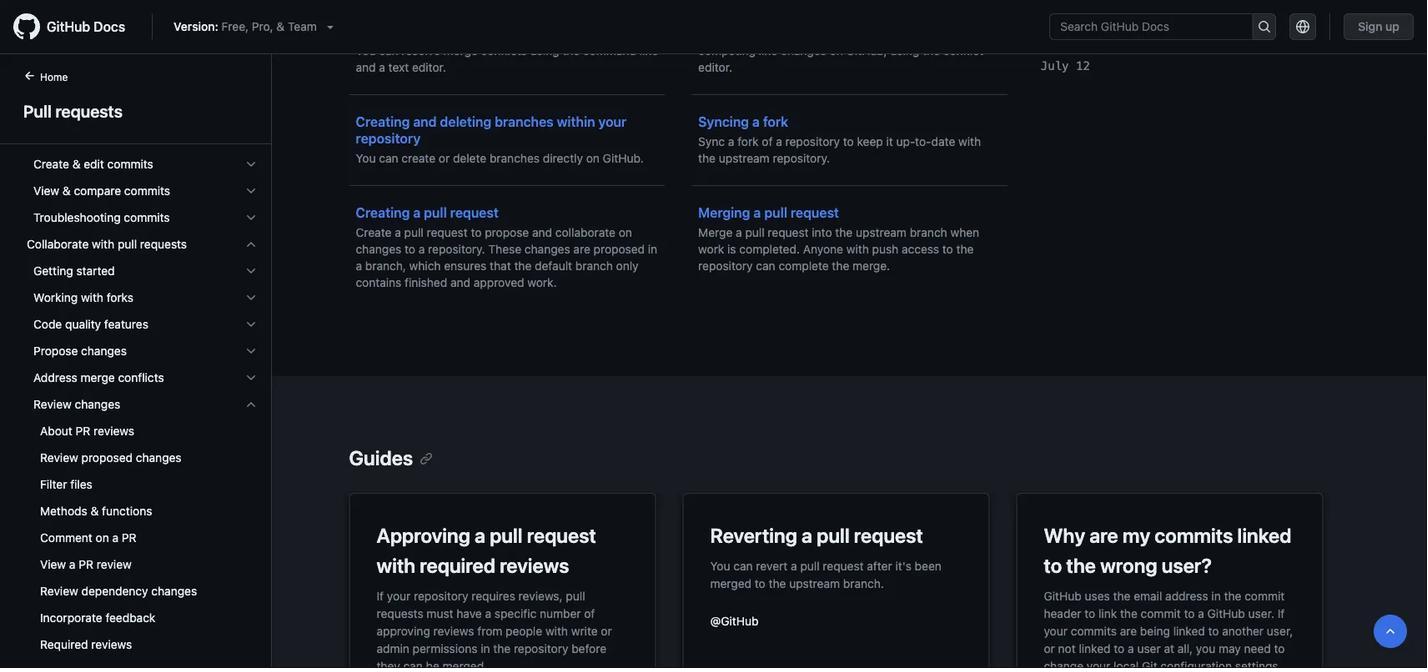 Task type: locate. For each thing, give the bounding box(es) containing it.
merge up the deleting in the top of the page
[[444, 44, 478, 58]]

0 vertical spatial fork
[[763, 114, 789, 130]]

to inside syncing a fork sync a fork of a repository to keep it up-to-date with the upstream repository.
[[843, 135, 854, 149]]

changes up edit
[[72, 131, 118, 144]]

can up merged
[[734, 559, 753, 573]]

view a pr review link
[[20, 552, 265, 578]]

1 using from the left
[[530, 44, 559, 58]]

0 horizontal spatial line
[[640, 44, 659, 58]]

2 line from the left
[[759, 44, 778, 58]]

repository. inside creating a pull request create a pull request to propose and collaborate on changes to a repository. these changes are proposed in a branch, which ensures that the default branch only contains finished and approved work.
[[428, 242, 485, 256]]

conflicts up the deleting in the top of the page
[[481, 44, 527, 58]]

can inside the merging a pull request merge a pull request into the upstream branch when work is completed. anyone with push access to the repository can complete the merge.
[[756, 259, 776, 273]]

linked up the user.
[[1238, 524, 1292, 547]]

can inside creating and deleting branches within your repository you can create or delete branches directly on github.
[[379, 151, 399, 165]]

on inside creating and deleting branches within your repository you can create or delete branches directly on github.
[[586, 151, 600, 165]]

code
[[33, 318, 62, 331]]

line right command
[[640, 44, 659, 58]]

1 vertical spatial view
[[40, 558, 66, 572]]

2 collaborate with pull requests element from the top
[[13, 258, 271, 668]]

involve
[[936, 27, 973, 41]]

creating a pull request create a pull request to propose and collaborate on changes to a repository. these changes are proposed in a branch, which ensures that the default branch only contains finished and approved work.
[[356, 205, 658, 290]]

merge up github,
[[825, 27, 859, 41]]

2 vertical spatial in
[[481, 642, 490, 655]]

review dependency changes link
[[20, 578, 265, 605]]

are inside 'github uses the email address in the commit header to link the commit to a github user. if your commits are being linked to another user, or not linked to a user at all, you may need to change your local git configuration setti'
[[1120, 624, 1137, 638]]

0 horizontal spatial if
[[377, 589, 384, 603]]

you for you can resolve merge conflicts using the command line and a text editor.
[[356, 44, 376, 58]]

branch up the access
[[910, 226, 948, 239]]

is left now
[[1206, 25, 1216, 40]]

2 vertical spatial github
[[1208, 607, 1246, 620]]

1 horizontal spatial github
[[1044, 589, 1082, 603]]

0 horizontal spatial conflicts
[[118, 371, 164, 385]]

sc 9kayk9 0 image inside review changes dropdown button
[[244, 398, 258, 411]]

4 sc 9kayk9 0 image from the top
[[244, 318, 258, 331]]

commits down create & edit commits dropdown button
[[124, 184, 170, 198]]

0 vertical spatial commit
[[1245, 589, 1285, 603]]

1 sc 9kayk9 0 image from the top
[[244, 184, 258, 198]]

0 horizontal spatial proposed
[[81, 451, 133, 465]]

with up merge.
[[847, 242, 869, 256]]

2 vertical spatial review
[[40, 585, 78, 598]]

changes down address merge conflicts
[[75, 398, 120, 411]]

github left docs
[[47, 19, 90, 35]]

branches right delete
[[490, 151, 540, 165]]

pr down the comment on a pr
[[79, 558, 93, 572]]

2 vertical spatial conflicts
[[118, 371, 164, 385]]

be
[[426, 659, 440, 668]]

& up the comment on a pr
[[91, 504, 99, 518]]

1 vertical spatial branch
[[576, 259, 613, 273]]

using
[[530, 44, 559, 58], [891, 44, 920, 58]]

request up branch.
[[823, 559, 864, 573]]

review changes element containing review changes
[[13, 391, 271, 668]]

fork down syncing
[[738, 135, 759, 149]]

sign up link
[[1344, 13, 1414, 40]]

requests inside the if your repository requires reviews, pull requests must have a specific number of approving reviews from people with write or admin permissions in the repository before they can be merged.
[[377, 607, 424, 620]]

1 review changes element from the top
[[13, 391, 271, 668]]

that up approved
[[490, 259, 511, 273]]

using inside you can resolve merge conflicts using the command line and a text editor.
[[530, 44, 559, 58]]

0 horizontal spatial repository.
[[428, 242, 485, 256]]

0 vertical spatial is
[[1206, 25, 1216, 40]]

1 horizontal spatial if
[[1278, 607, 1285, 620]]

merge left queue
[[1120, 25, 1160, 40]]

0 horizontal spatial that
[[490, 259, 511, 273]]

create down commit
[[33, 157, 69, 171]]

view inside view & compare commits dropdown button
[[33, 184, 59, 198]]

generally
[[1249, 25, 1307, 40]]

github up another
[[1208, 607, 1246, 620]]

proposed up only
[[594, 242, 645, 256]]

&
[[277, 20, 285, 33], [72, 157, 81, 171], [63, 184, 71, 198], [91, 504, 99, 518]]

create up branch,
[[356, 226, 392, 239]]

pr
[[76, 424, 90, 438], [122, 531, 137, 545], [79, 558, 93, 572]]

0 vertical spatial that
[[911, 27, 933, 41]]

linked right not
[[1079, 642, 1111, 655]]

resolve for a
[[744, 27, 783, 41]]

the inside the if your repository requires reviews, pull requests must have a specific number of approving reviews from people with write or admin permissions in the repository before they can be merged.
[[493, 642, 511, 655]]

& up troubleshooting
[[63, 184, 71, 198]]

collaborate with pull requests element containing getting started
[[13, 258, 271, 668]]

1 horizontal spatial are
[[1090, 524, 1119, 547]]

to inside 'dropdown button'
[[121, 131, 132, 144]]

requests up "commit changes to your project"
[[55, 101, 123, 121]]

are left my
[[1090, 524, 1119, 547]]

1 vertical spatial fork
[[738, 135, 759, 149]]

push
[[872, 242, 899, 256]]

1 horizontal spatial upstream
[[790, 577, 840, 590]]

commits for create & edit commits
[[107, 157, 153, 171]]

editor. inside you can resolve simple merge conflicts that involve competing line changes on github, using the conflict editor.
[[699, 60, 733, 74]]

comment on a pr link
[[20, 525, 265, 552]]

sc 9kayk9 0 image inside working with forks dropdown button
[[244, 291, 258, 305]]

1 horizontal spatial conflicts
[[481, 44, 527, 58]]

0 vertical spatial view
[[33, 184, 59, 198]]

pr right about
[[76, 424, 90, 438]]

0 horizontal spatial fork
[[738, 135, 759, 149]]

& right pro,
[[277, 20, 285, 33]]

2 commit changes to your project element from the top
[[13, 151, 271, 231]]

or inside 'github uses the email address in the commit header to link the commit to a github user. if your commits are being linked to another user, or not linked to a user at all, you may need to change your local git configuration setti'
[[1044, 642, 1055, 655]]

are inside creating a pull request create a pull request to propose and collaborate on changes to a repository. these changes are proposed in a branch, which ensures that the default branch only contains finished and approved work.
[[574, 242, 591, 256]]

your up "approving"
[[387, 589, 411, 603]]

the inside you can resolve simple merge conflicts that involve competing line changes on github, using the conflict editor.
[[923, 44, 940, 58]]

reviews up reviews,
[[500, 554, 569, 577]]

of inside syncing a fork sync a fork of a repository to keep it up-to-date with the upstream repository.
[[762, 135, 773, 149]]

july
[[1041, 59, 1069, 73]]

1 vertical spatial create
[[356, 226, 392, 239]]

review inside dropdown button
[[33, 398, 72, 411]]

1 vertical spatial if
[[1278, 607, 1285, 620]]

0 horizontal spatial pull
[[23, 101, 52, 121]]

scroll to top image
[[1384, 625, 1398, 638]]

2 horizontal spatial conflicts
[[862, 27, 908, 41]]

on right directly
[[586, 151, 600, 165]]

2 using from the left
[[891, 44, 920, 58]]

1 vertical spatial creating
[[356, 205, 410, 221]]

0 vertical spatial or
[[439, 151, 450, 165]]

on left github,
[[830, 44, 843, 58]]

0 vertical spatial creating
[[356, 114, 410, 130]]

1 vertical spatial pull
[[23, 101, 52, 121]]

you inside you can resolve merge conflicts using the command line and a text editor.
[[356, 44, 376, 58]]

forks
[[107, 291, 134, 305]]

with down number
[[546, 624, 568, 638]]

with right date
[[959, 135, 981, 149]]

in inside the if your repository requires reviews, pull requests must have a specific number of approving reviews from people with write or admin permissions in the repository before they can be merged.
[[481, 642, 490, 655]]

approved
[[474, 276, 524, 290]]

2 vertical spatial upstream
[[790, 577, 840, 590]]

with down the troubleshooting commits
[[92, 237, 114, 251]]

1 horizontal spatial in
[[648, 242, 658, 256]]

link
[[1099, 607, 1117, 620]]

user,
[[1267, 624, 1294, 638]]

or left delete
[[439, 151, 450, 165]]

1 sc 9kayk9 0 image from the top
[[244, 158, 258, 171]]

2 sc 9kayk9 0 image from the top
[[244, 238, 258, 251]]

finished
[[405, 276, 447, 290]]

commits for why are my commits linked to the wrong user?
[[1155, 524, 1234, 547]]

sc 9kayk9 0 image inside collaborate with pull requests dropdown button
[[244, 238, 258, 251]]

if
[[377, 589, 384, 603], [1278, 607, 1285, 620]]

0 vertical spatial github
[[47, 19, 90, 35]]

it
[[887, 135, 894, 149]]

0 horizontal spatial resolve
[[402, 44, 440, 58]]

0 vertical spatial of
[[762, 135, 773, 149]]

another
[[1223, 624, 1264, 638]]

branches
[[495, 114, 554, 130], [490, 151, 540, 165]]

0 vertical spatial if
[[377, 589, 384, 603]]

started
[[76, 264, 115, 278]]

sc 9kayk9 0 image inside "getting started" dropdown button
[[244, 265, 258, 278]]

2 horizontal spatial in
[[1212, 589, 1221, 603]]

line inside you can resolve merge conflicts using the command line and a text editor.
[[640, 44, 659, 58]]

0 horizontal spatial or
[[439, 151, 450, 165]]

using left command
[[530, 44, 559, 58]]

is
[[1206, 25, 1216, 40], [728, 242, 736, 256]]

sc 9kayk9 0 image inside view & compare commits dropdown button
[[244, 184, 258, 198]]

commit up the user.
[[1245, 589, 1285, 603]]

requests up "approving"
[[377, 607, 424, 620]]

the inside creating a pull request create a pull request to propose and collaborate on changes to a repository. these changes are proposed in a branch, which ensures that the default branch only contains finished and approved work.
[[514, 259, 532, 273]]

reviews,
[[519, 589, 563, 603]]

0 vertical spatial repository.
[[773, 151, 830, 165]]

1 horizontal spatial branch
[[910, 226, 948, 239]]

branches left within
[[495, 114, 554, 130]]

2 horizontal spatial upstream
[[856, 226, 907, 239]]

your up create & edit commits dropdown button
[[135, 131, 158, 144]]

1 horizontal spatial is
[[1206, 25, 1216, 40]]

at
[[1164, 642, 1175, 655]]

0 horizontal spatial of
[[584, 607, 595, 620]]

& for view & compare commits
[[63, 184, 71, 198]]

the up another
[[1225, 589, 1242, 603]]

changes up branch,
[[356, 242, 402, 256]]

1 vertical spatial is
[[728, 242, 736, 256]]

commits down 'link'
[[1071, 624, 1117, 638]]

request inside the approving a pull request with required reviews
[[527, 524, 596, 547]]

2 horizontal spatial linked
[[1238, 524, 1292, 547]]

0 horizontal spatial are
[[574, 242, 591, 256]]

linked inside why are my commits linked to the wrong user?
[[1238, 524, 1292, 547]]

on
[[830, 44, 843, 58], [586, 151, 600, 165], [619, 226, 632, 239], [96, 531, 109, 545]]

reviews inside "link"
[[91, 638, 132, 652]]

upstream inside syncing a fork sync a fork of a repository to keep it up-to-date with the upstream repository.
[[719, 151, 770, 165]]

editor.
[[412, 60, 446, 74], [699, 60, 733, 74]]

after
[[867, 559, 893, 573]]

1 vertical spatial or
[[601, 624, 612, 638]]

to down why
[[1044, 554, 1063, 577]]

or left not
[[1044, 642, 1055, 655]]

4 sc 9kayk9 0 image from the top
[[244, 371, 258, 385]]

reviews up permissions
[[434, 624, 474, 638]]

the inside you can revert a pull request after it's been merged to the upstream branch.
[[769, 577, 786, 590]]

with inside the merging a pull request merge a pull request into the upstream branch when work is completed. anyone with push access to the repository can complete the merge.
[[847, 242, 869, 256]]

review changes element
[[13, 391, 271, 668], [13, 418, 271, 668]]

getting started
[[33, 264, 115, 278]]

0 vertical spatial are
[[574, 242, 591, 256]]

in left work
[[648, 242, 658, 256]]

to inside the merging a pull request merge a pull request into the upstream branch when work is completed. anyone with push access to the repository can complete the merge.
[[943, 242, 954, 256]]

command
[[583, 44, 637, 58]]

the up uses
[[1067, 554, 1096, 577]]

commit up being
[[1141, 607, 1181, 620]]

to left keep at top
[[843, 135, 854, 149]]

are
[[574, 242, 591, 256], [1090, 524, 1119, 547], [1120, 624, 1137, 638]]

0 horizontal spatial github
[[47, 19, 90, 35]]

pull
[[424, 205, 447, 221], [765, 205, 788, 221], [404, 226, 424, 239], [746, 226, 765, 239], [118, 237, 137, 251], [490, 524, 523, 547], [817, 524, 850, 547], [801, 559, 820, 573], [566, 589, 585, 603]]

1 line from the left
[[640, 44, 659, 58]]

request inside pull request merge queue is now generally available! july 12
[[1068, 25, 1116, 40]]

incorporate feedback
[[40, 611, 156, 625]]

1 vertical spatial are
[[1090, 524, 1119, 547]]

collaborate with pull requests element
[[13, 231, 271, 668], [13, 258, 271, 668]]

0 vertical spatial upstream
[[719, 151, 770, 165]]

1 horizontal spatial commit
[[1245, 589, 1285, 603]]

2 horizontal spatial requests
[[377, 607, 424, 620]]

pull for pull request merge queue is now generally available! july 12
[[1041, 25, 1065, 40]]

1 vertical spatial in
[[1212, 589, 1221, 603]]

reviews down incorporate feedback
[[91, 638, 132, 652]]

methods & functions link
[[20, 498, 265, 525]]

can up text
[[379, 44, 399, 58]]

0 horizontal spatial requests
[[55, 101, 123, 121]]

that
[[911, 27, 933, 41], [490, 259, 511, 273]]

2 sc 9kayk9 0 image from the top
[[244, 211, 258, 224]]

resolve
[[744, 27, 783, 41], [402, 44, 440, 58]]

None search field
[[1050, 13, 1277, 40]]

and up create
[[413, 114, 437, 130]]

branch
[[910, 226, 948, 239], [576, 259, 613, 273]]

0 vertical spatial linked
[[1238, 524, 1292, 547]]

of right sync
[[762, 135, 773, 149]]

sc 9kayk9 0 image inside propose changes dropdown button
[[244, 345, 258, 358]]

your inside commit changes to your project 'dropdown button'
[[135, 131, 158, 144]]

upstream down reverting a pull request
[[790, 577, 840, 590]]

if your repository requires reviews, pull requests must have a specific number of approving reviews from people with write or admin permissions in the repository before they can be merged.
[[377, 589, 612, 668]]

contains
[[356, 276, 402, 290]]

commits up user?
[[1155, 524, 1234, 547]]

work.
[[528, 276, 557, 290]]

creating and deleting branches within your repository you can create or delete branches directly on github.
[[356, 114, 644, 165]]

line
[[640, 44, 659, 58], [759, 44, 778, 58]]

1 horizontal spatial editor.
[[699, 60, 733, 74]]

2 horizontal spatial or
[[1044, 642, 1055, 655]]

editor. down the competing
[[699, 60, 733, 74]]

3 sc 9kayk9 0 image from the top
[[244, 265, 258, 278]]

2 review changes element from the top
[[13, 418, 271, 668]]

resolve inside you can resolve simple merge conflicts that involve competing line changes on github, using the conflict editor.
[[744, 27, 783, 41]]

creating inside creating and deleting branches within your repository you can create or delete branches directly on github.
[[356, 114, 410, 130]]

up
[[1386, 20, 1400, 33]]

with down approving
[[377, 554, 416, 577]]

conflicts up github,
[[862, 27, 908, 41]]

0 horizontal spatial linked
[[1079, 642, 1111, 655]]

create inside creating a pull request create a pull request to propose and collaborate on changes to a repository. these changes are proposed in a branch, which ensures that the default branch only contains finished and approved work.
[[356, 226, 392, 239]]

commit changes to your project element containing create & edit commits
[[13, 151, 271, 231]]

creating inside creating a pull request create a pull request to propose and collaborate on changes to a repository. these changes are proposed in a branch, which ensures that the default branch only contains finished and approved work.
[[356, 205, 410, 221]]

1 horizontal spatial line
[[759, 44, 778, 58]]

1 vertical spatial proposed
[[81, 451, 133, 465]]

you
[[1197, 642, 1216, 655]]

to down address
[[1185, 607, 1195, 620]]

0 horizontal spatial is
[[728, 242, 736, 256]]

repository inside the merging a pull request merge a pull request into the upstream branch when work is completed. anyone with push access to the repository can complete the merge.
[[699, 259, 753, 273]]

is inside pull request merge queue is now generally available! july 12
[[1206, 25, 1216, 40]]

review proposed changes link
[[20, 445, 265, 471]]

home link
[[17, 69, 95, 86]]

repository. up the ensures on the left of the page
[[428, 242, 485, 256]]

the right into at right
[[836, 226, 853, 239]]

0 vertical spatial requests
[[55, 101, 123, 121]]

can left 'be'
[[403, 659, 423, 668]]

sc 9kayk9 0 image inside create & edit commits dropdown button
[[244, 158, 258, 171]]

if up the user,
[[1278, 607, 1285, 620]]

proposed
[[594, 242, 645, 256], [81, 451, 133, 465]]

sc 9kayk9 0 image for getting started
[[244, 265, 258, 278]]

requests
[[55, 101, 123, 121], [140, 237, 187, 251], [377, 607, 424, 620]]

sc 9kayk9 0 image inside address merge conflicts dropdown button
[[244, 371, 258, 385]]

working with forks button
[[20, 285, 265, 311]]

1 editor. from the left
[[412, 60, 446, 74]]

conflicts down propose changes dropdown button
[[118, 371, 164, 385]]

you for you can revert a pull request after it's been merged to the upstream branch.
[[711, 559, 731, 573]]

1 vertical spatial commit
[[1141, 607, 1181, 620]]

conflicts inside dropdown button
[[118, 371, 164, 385]]

0 vertical spatial review
[[33, 398, 72, 411]]

the left command
[[563, 44, 580, 58]]

2 horizontal spatial github
[[1208, 607, 1246, 620]]

tooltip
[[1374, 615, 1408, 648]]

3 sc 9kayk9 0 image from the top
[[244, 291, 258, 305]]

collaborate with pull requests element containing collaborate with pull requests
[[13, 231, 271, 668]]

1 vertical spatial of
[[584, 607, 595, 620]]

you inside you can revert a pull request after it's been merged to the upstream branch.
[[711, 559, 731, 573]]

and inside creating and deleting branches within your repository you can create or delete branches directly on github.
[[413, 114, 437, 130]]

view for view a pr review
[[40, 558, 66, 572]]

0 vertical spatial proposed
[[594, 242, 645, 256]]

and
[[356, 60, 376, 74], [413, 114, 437, 130], [532, 226, 552, 239], [451, 276, 471, 290]]

the down sync
[[699, 151, 716, 165]]

upstream inside you can revert a pull request after it's been merged to the upstream branch.
[[790, 577, 840, 590]]

or right write
[[601, 624, 612, 638]]

request
[[1068, 25, 1116, 40], [450, 205, 499, 221], [791, 205, 839, 221], [427, 226, 468, 239], [768, 226, 809, 239], [527, 524, 596, 547], [854, 524, 924, 547], [823, 559, 864, 573]]

resolve inside you can resolve merge conflicts using the command line and a text editor.
[[402, 44, 440, 58]]

view for view & compare commits
[[33, 184, 59, 198]]

and left text
[[356, 60, 376, 74]]

can inside you can resolve simple merge conflicts that involve competing line changes on github, using the conflict editor.
[[722, 27, 741, 41]]

commit changes to your project element
[[13, 124, 271, 231], [13, 151, 271, 231]]

can inside you can revert a pull request after it's been merged to the upstream branch.
[[734, 559, 753, 573]]

1 horizontal spatial resolve
[[744, 27, 783, 41]]

sc 9kayk9 0 image inside troubleshooting commits dropdown button
[[244, 211, 258, 224]]

1 vertical spatial conflicts
[[481, 44, 527, 58]]

syncing
[[699, 114, 749, 130]]

create & edit commits button
[[20, 151, 265, 178]]

select language: current language is english image
[[1297, 20, 1310, 33]]

commits for view & compare commits
[[124, 184, 170, 198]]

review changes element containing about pr reviews
[[13, 418, 271, 668]]

review up "incorporate"
[[40, 585, 78, 598]]

1 horizontal spatial that
[[911, 27, 933, 41]]

1 vertical spatial review
[[40, 451, 78, 465]]

1 horizontal spatial pull
[[1041, 25, 1065, 40]]

branch,
[[365, 259, 406, 273]]

you inside creating and deleting branches within your repository you can create or delete branches directly on github.
[[356, 151, 376, 165]]

using right github,
[[891, 44, 920, 58]]

that left 'involve'
[[911, 27, 933, 41]]

& left edit
[[72, 157, 81, 171]]

6 sc 9kayk9 0 image from the top
[[244, 398, 258, 411]]

free,
[[222, 20, 249, 33]]

line right the competing
[[759, 44, 778, 58]]

sc 9kayk9 0 image
[[244, 158, 258, 171], [244, 238, 258, 251], [244, 265, 258, 278], [244, 318, 258, 331], [244, 345, 258, 358], [244, 398, 258, 411]]

0 horizontal spatial editor.
[[412, 60, 446, 74]]

2 vertical spatial or
[[1044, 642, 1055, 655]]

repository down people
[[514, 642, 569, 655]]

syncing a fork sync a fork of a repository to keep it up-to-date with the upstream repository.
[[699, 114, 981, 165]]

reviews
[[94, 424, 134, 438], [500, 554, 569, 577], [434, 624, 474, 638], [91, 638, 132, 652]]

2 vertical spatial requests
[[377, 607, 424, 620]]

sc 9kayk9 0 image inside code quality features dropdown button
[[244, 318, 258, 331]]

collaborate with pull requests button
[[20, 231, 265, 258]]

1 commit changes to your project element from the top
[[13, 124, 271, 231]]

pull up commit
[[23, 101, 52, 121]]

5 sc 9kayk9 0 image from the top
[[244, 345, 258, 358]]

& for create & edit commits
[[72, 157, 81, 171]]

sc 9kayk9 0 image
[[244, 184, 258, 198], [244, 211, 258, 224], [244, 291, 258, 305], [244, 371, 258, 385]]

pull
[[1041, 25, 1065, 40], [23, 101, 52, 121]]

on up only
[[619, 226, 632, 239]]

the inside you can resolve merge conflicts using the command line and a text editor.
[[563, 44, 580, 58]]

1 vertical spatial upstream
[[856, 226, 907, 239]]

review changes button
[[20, 391, 265, 418]]

resolve up text
[[402, 44, 440, 58]]

upstream
[[719, 151, 770, 165], [856, 226, 907, 239], [790, 577, 840, 590]]

1 horizontal spatial proposed
[[594, 242, 645, 256]]

user.
[[1249, 607, 1275, 620]]

you for you can resolve simple merge conflicts that involve competing line changes on github, using the conflict editor.
[[699, 27, 719, 41]]

if up "approving"
[[377, 589, 384, 603]]

collaborate with pull requests element for commit changes to your project element containing create & edit commits
[[13, 231, 271, 668]]

creating for pull
[[356, 205, 410, 221]]

2 creating from the top
[[356, 205, 410, 221]]

1 horizontal spatial or
[[601, 624, 612, 638]]

conflict
[[944, 44, 984, 58]]

0 vertical spatial branches
[[495, 114, 554, 130]]

0 vertical spatial resolve
[[744, 27, 783, 41]]

0 horizontal spatial create
[[33, 157, 69, 171]]

pull inside dropdown button
[[118, 237, 137, 251]]

the
[[563, 44, 580, 58], [923, 44, 940, 58], [699, 151, 716, 165], [836, 226, 853, 239], [957, 242, 974, 256], [514, 259, 532, 273], [832, 259, 850, 273], [1067, 554, 1096, 577], [769, 577, 786, 590], [1114, 589, 1131, 603], [1225, 589, 1242, 603], [1121, 607, 1138, 620], [493, 642, 511, 655]]

can
[[722, 27, 741, 41], [379, 44, 399, 58], [379, 151, 399, 165], [756, 259, 776, 273], [734, 559, 753, 573], [403, 659, 423, 668]]

pull inside pull request merge queue is now generally available! july 12
[[1041, 25, 1065, 40]]

1 vertical spatial linked
[[1174, 624, 1206, 638]]

review dependency changes
[[40, 585, 197, 598]]

sc 9kayk9 0 image for view & compare commits
[[244, 184, 258, 198]]

my
[[1123, 524, 1151, 547]]

1 horizontal spatial repository.
[[773, 151, 830, 165]]

reverting
[[711, 524, 798, 547]]

1 creating from the top
[[356, 114, 410, 130]]

1 horizontal spatial of
[[762, 135, 773, 149]]

to down the when on the top right of page
[[943, 242, 954, 256]]

1 collaborate with pull requests element from the top
[[13, 231, 271, 668]]

linked up all,
[[1174, 624, 1206, 638]]

can inside the if your repository requires reviews, pull requests must have a specific number of approving reviews from people with write or admin permissions in the repository before they can be merged.
[[403, 659, 423, 668]]

0 horizontal spatial upstream
[[719, 151, 770, 165]]

home
[[40, 71, 68, 83]]

review down about
[[40, 451, 78, 465]]

your right within
[[599, 114, 627, 130]]

github for github uses the email address in the commit header to link the commit to a github user. if your commits are being linked to another user, or not linked to a user at all, you may need to change your local git configuration setti
[[1044, 589, 1082, 603]]

1 horizontal spatial using
[[891, 44, 920, 58]]

address
[[1166, 589, 1209, 603]]

1 vertical spatial requests
[[140, 237, 187, 251]]

write
[[571, 624, 598, 638]]

propose
[[33, 344, 78, 358]]

0 vertical spatial branch
[[910, 226, 948, 239]]

0 horizontal spatial in
[[481, 642, 490, 655]]

required
[[420, 554, 496, 577]]

sc 9kayk9 0 image for review changes
[[244, 398, 258, 411]]

your left local
[[1087, 659, 1111, 668]]

2 vertical spatial are
[[1120, 624, 1137, 638]]

0 vertical spatial create
[[33, 157, 69, 171]]

2 horizontal spatial are
[[1120, 624, 1137, 638]]

view up troubleshooting
[[33, 184, 59, 198]]

2 editor. from the left
[[699, 60, 733, 74]]

sync
[[699, 135, 725, 149]]

upstream down sync
[[719, 151, 770, 165]]

github inside github docs link
[[47, 19, 90, 35]]

can down completed.
[[756, 259, 776, 273]]

repository up create
[[356, 131, 421, 146]]

0 vertical spatial pull
[[1041, 25, 1065, 40]]

review
[[97, 558, 132, 572]]



Task type: describe. For each thing, give the bounding box(es) containing it.
request up completed.
[[768, 226, 809, 239]]

why
[[1044, 524, 1086, 547]]

compare
[[74, 184, 121, 198]]

the inside why are my commits linked to the wrong user?
[[1067, 554, 1096, 577]]

sc 9kayk9 0 image for code quality features
[[244, 318, 258, 331]]

you can resolve merge conflicts using the command line and a text editor.
[[356, 44, 659, 74]]

proposed inside creating a pull request create a pull request to propose and collaborate on changes to a repository. these changes are proposed in a branch, which ensures that the default branch only contains finished and approved work.
[[594, 242, 645, 256]]

directly
[[543, 151, 583, 165]]

docs
[[94, 19, 125, 35]]

reviews inside the approving a pull request with required reviews
[[500, 554, 569, 577]]

and up default
[[532, 226, 552, 239]]

version:
[[174, 20, 219, 33]]

not
[[1059, 642, 1076, 655]]

is inside the merging a pull request merge a pull request into the upstream branch when work is completed. anyone with push access to the repository can complete the merge.
[[728, 242, 736, 256]]

they
[[377, 659, 400, 668]]

change
[[1044, 659, 1084, 668]]

which
[[409, 259, 441, 273]]

view & compare commits
[[33, 184, 170, 198]]

team
[[288, 20, 317, 33]]

reverting a pull request
[[711, 524, 924, 547]]

pull inside the approving a pull request with required reviews
[[490, 524, 523, 547]]

2 vertical spatial linked
[[1079, 642, 1111, 655]]

within
[[557, 114, 595, 130]]

collaborate
[[556, 226, 616, 239]]

anyone
[[803, 242, 844, 256]]

with inside dropdown button
[[92, 237, 114, 251]]

repository up must
[[414, 589, 469, 603]]

commit
[[27, 131, 69, 144]]

resolve for and
[[402, 44, 440, 58]]

and down the ensures on the left of the page
[[451, 276, 471, 290]]

if inside the if your repository requires reviews, pull requests must have a specific number of approving reviews from people with write or admin permissions in the repository before they can be merged.
[[377, 589, 384, 603]]

0 vertical spatial pr
[[76, 424, 90, 438]]

pull requests element
[[0, 68, 272, 668]]

github for github docs
[[47, 19, 90, 35]]

1 horizontal spatial linked
[[1174, 624, 1206, 638]]

conflicts inside you can resolve merge conflicts using the command line and a text editor.
[[481, 44, 527, 58]]

to inside you can revert a pull request after it's been merged to the upstream branch.
[[755, 577, 766, 590]]

a inside the approving a pull request with required reviews
[[475, 524, 486, 547]]

proposed inside review changes 'element'
[[81, 451, 133, 465]]

changes inside 'dropdown button'
[[72, 131, 118, 144]]

repository inside syncing a fork sync a fork of a repository to keep it up-to-date with the upstream repository.
[[786, 135, 840, 149]]

collaborate with pull requests
[[27, 237, 187, 251]]

configuration
[[1161, 659, 1233, 668]]

version: free, pro, & team
[[174, 20, 317, 33]]

getting
[[33, 264, 73, 278]]

your down header
[[1044, 624, 1068, 638]]

revert
[[756, 559, 788, 573]]

sc 9kayk9 0 image for propose changes
[[244, 345, 258, 358]]

triangle down image
[[324, 20, 337, 33]]

or inside creating and deleting branches within your repository you can create or delete branches directly on github.
[[439, 151, 450, 165]]

are inside why are my commits linked to the wrong user?
[[1090, 524, 1119, 547]]

reviews up review proposed changes
[[94, 424, 134, 438]]

pull for pull requests
[[23, 101, 52, 121]]

into
[[812, 226, 832, 239]]

if inside 'github uses the email address in the commit header to link the commit to a github user. if your commits are being linked to another user, or not linked to a user at all, you may need to change your local git configuration setti'
[[1278, 607, 1285, 620]]

pull inside you can revert a pull request after it's been merged to the upstream branch.
[[801, 559, 820, 573]]

merge inside you can resolve merge conflicts using the command line and a text editor.
[[444, 44, 478, 58]]

merge inside pull request merge queue is now generally available! july 12
[[1120, 25, 1160, 40]]

or inside the if your repository requires reviews, pull requests must have a specific number of approving reviews from people with write or admin permissions in the repository before they can be merged.
[[601, 624, 612, 638]]

12
[[1076, 59, 1090, 73]]

about pr reviews
[[40, 424, 134, 438]]

you can revert a pull request after it's been merged to the upstream branch.
[[711, 559, 942, 590]]

review changes
[[33, 398, 120, 411]]

the down the when on the top right of page
[[957, 242, 974, 256]]

conflicts inside you can resolve simple merge conflicts that involve competing line changes on github, using the conflict editor.
[[862, 27, 908, 41]]

header
[[1044, 607, 1082, 620]]

methods
[[40, 504, 87, 518]]

pull request merge queue is now generally available! july 12
[[1041, 25, 1307, 73]]

0 horizontal spatial commit
[[1141, 607, 1181, 620]]

of inside the if your repository requires reviews, pull requests must have a specific number of approving reviews from people with write or admin permissions in the repository before they can be merged.
[[584, 607, 595, 620]]

1 vertical spatial pr
[[122, 531, 137, 545]]

getting started button
[[20, 258, 265, 285]]

up-
[[897, 135, 916, 149]]

request up into at right
[[791, 205, 839, 221]]

your inside the if your repository requires reviews, pull requests must have a specific number of approving reviews from people with write or admin permissions in the repository before they can be merged.
[[387, 589, 411, 603]]

branch inside creating a pull request create a pull request to propose and collaborate on changes to a repository. these changes are proposed in a branch, which ensures that the default branch only contains finished and approved work.
[[576, 259, 613, 273]]

github.
[[603, 151, 644, 165]]

functions
[[102, 504, 152, 518]]

request up the ensures on the left of the page
[[427, 226, 468, 239]]

simple
[[786, 27, 822, 41]]

merged.
[[443, 659, 487, 668]]

local
[[1114, 659, 1139, 668]]

review for review changes
[[33, 398, 72, 411]]

github docs
[[47, 19, 125, 35]]

a inside you can resolve merge conflicts using the command line and a text editor.
[[379, 60, 385, 74]]

guides link
[[349, 446, 433, 470]]

quality
[[65, 318, 101, 331]]

working
[[33, 291, 78, 305]]

only
[[616, 259, 639, 273]]

work
[[699, 242, 725, 256]]

with inside dropdown button
[[81, 291, 103, 305]]

merge.
[[853, 259, 891, 273]]

commit changes to your project
[[27, 131, 199, 144]]

the up 'link'
[[1114, 589, 1131, 603]]

& for methods & functions
[[91, 504, 99, 518]]

creating for repository
[[356, 114, 410, 130]]

complete
[[779, 259, 829, 273]]

to left propose on the left top of the page
[[471, 226, 482, 239]]

create inside dropdown button
[[33, 157, 69, 171]]

access
[[902, 242, 940, 256]]

comment on a pr
[[40, 531, 137, 545]]

the down anyone
[[832, 259, 850, 273]]

july 12 element
[[1041, 59, 1090, 73]]

to up which
[[405, 242, 416, 256]]

on inside you can resolve simple merge conflicts that involve competing line changes on github, using the conflict editor.
[[830, 44, 843, 58]]

to up the 'you'
[[1209, 624, 1220, 638]]

required reviews link
[[20, 632, 265, 658]]

project
[[162, 131, 199, 144]]

merging
[[699, 205, 751, 221]]

merge inside you can resolve simple merge conflicts that involve competing line changes on github, using the conflict editor.
[[825, 27, 859, 41]]

filter
[[40, 478, 67, 491]]

the inside syncing a fork sync a fork of a repository to keep it up-to-date with the upstream repository.
[[699, 151, 716, 165]]

sc 9kayk9 0 image for troubleshooting commits
[[244, 211, 258, 224]]

github,
[[847, 44, 888, 58]]

commit changes to your project element containing commit changes to your project
[[13, 124, 271, 231]]

in inside creating a pull request create a pull request to propose and collaborate on changes to a repository. these changes are proposed in a branch, which ensures that the default branch only contains finished and approved work.
[[648, 242, 658, 256]]

guides
[[349, 446, 413, 470]]

requests inside dropdown button
[[140, 237, 187, 251]]

repository. inside syncing a fork sync a fork of a repository to keep it up-to-date with the upstream repository.
[[773, 151, 830, 165]]

with inside the if your repository requires reviews, pull requests must have a specific number of approving reviews from people with write or admin permissions in the repository before they can be merged.
[[546, 624, 568, 638]]

features
[[104, 318, 148, 331]]

your inside creating and deleting branches within your repository you can create or delete branches directly on github.
[[599, 114, 627, 130]]

queue
[[1163, 25, 1203, 40]]

collaborate
[[27, 237, 89, 251]]

and inside you can resolve merge conflicts using the command line and a text editor.
[[356, 60, 376, 74]]

request up propose on the left top of the page
[[450, 205, 499, 221]]

now
[[1220, 25, 1246, 40]]

line inside you can resolve simple merge conflicts that involve competing line changes on github, using the conflict editor.
[[759, 44, 778, 58]]

Search GitHub Docs search field
[[1051, 14, 1253, 39]]

user
[[1138, 642, 1161, 655]]

why are my commits linked to the wrong user?
[[1044, 524, 1292, 577]]

people
[[506, 624, 543, 638]]

to up local
[[1114, 642, 1125, 655]]

in inside 'github uses the email address in the commit header to link the commit to a github user. if your commits are being linked to another user, or not linked to a user at all, you may need to change your local git configuration setti'
[[1212, 589, 1221, 603]]

delete
[[453, 151, 487, 165]]

changes inside you can resolve simple merge conflicts that involve competing line changes on github, using the conflict editor.
[[781, 44, 827, 58]]

sc 9kayk9 0 image for working with forks
[[244, 291, 258, 305]]

view a pr review
[[40, 558, 132, 572]]

with inside syncing a fork sync a fork of a repository to keep it up-to-date with the upstream repository.
[[959, 135, 981, 149]]

have
[[457, 607, 482, 620]]

changes up address merge conflicts
[[81, 344, 127, 358]]

reviews inside the if your repository requires reviews, pull requests must have a specific number of approving reviews from people with write or admin permissions in the repository before they can be merged.
[[434, 624, 474, 638]]

sign
[[1359, 20, 1383, 33]]

1 vertical spatial branches
[[490, 151, 540, 165]]

changes down about pr reviews link
[[136, 451, 182, 465]]

request up after
[[854, 524, 924, 547]]

sc 9kayk9 0 image for create & edit commits
[[244, 158, 258, 171]]

changes down view a pr review link
[[151, 585, 197, 598]]

available!
[[1041, 41, 1101, 57]]

merge inside dropdown button
[[81, 371, 115, 385]]

these
[[488, 242, 522, 256]]

review for review proposed changes
[[40, 451, 78, 465]]

can inside you can resolve merge conflicts using the command line and a text editor.
[[379, 44, 399, 58]]

2 vertical spatial pr
[[79, 558, 93, 572]]

to left 'link'
[[1085, 607, 1096, 620]]

on inside pull requests element
[[96, 531, 109, 545]]

review for review dependency changes
[[40, 585, 78, 598]]

repository inside creating and deleting branches within your repository you can create or delete branches directly on github.
[[356, 131, 421, 146]]

address
[[33, 371, 77, 385]]

changes up default
[[525, 242, 570, 256]]

wrong
[[1101, 554, 1158, 577]]

that inside creating a pull request create a pull request to propose and collaborate on changes to a repository. these changes are proposed in a branch, which ensures that the default branch only contains finished and approved work.
[[490, 259, 511, 273]]

files
[[70, 478, 92, 491]]

to inside why are my commits linked to the wrong user?
[[1044, 554, 1063, 577]]

user?
[[1162, 554, 1213, 577]]

branch.
[[844, 577, 884, 590]]

keep
[[857, 135, 883, 149]]

to down the user,
[[1275, 642, 1285, 655]]

on inside creating a pull request create a pull request to propose and collaborate on changes to a repository. these changes are proposed in a branch, which ensures that the default branch only contains finished and approved work.
[[619, 226, 632, 239]]

a inside you can revert a pull request after it's been merged to the upstream branch.
[[791, 559, 797, 573]]

methods & functions
[[40, 504, 152, 518]]

pull inside the if your repository requires reviews, pull requests must have a specific number of approving reviews from people with write or admin permissions in the repository before they can be merged.
[[566, 589, 585, 603]]

using inside you can resolve simple merge conflicts that involve competing line changes on github, using the conflict editor.
[[891, 44, 920, 58]]

working with forks
[[33, 291, 134, 305]]

sc 9kayk9 0 image for collaborate with pull requests
[[244, 238, 258, 251]]

commits inside 'github uses the email address in the commit header to link the commit to a github user. if your commits are being linked to another user, or not linked to a user at all, you may need to change your local git configuration setti'
[[1071, 624, 1117, 638]]

that inside you can resolve simple merge conflicts that involve competing line changes on github, using the conflict editor.
[[911, 27, 933, 41]]

1 horizontal spatial fork
[[763, 114, 789, 130]]

review proposed changes
[[40, 451, 182, 465]]

a inside the if your repository requires reviews, pull requests must have a specific number of approving reviews from people with write or admin permissions in the repository before they can be merged.
[[485, 607, 492, 620]]

pull requests
[[23, 101, 123, 121]]

collaborate with pull requests element for commit changes to your project element containing commit changes to your project
[[13, 258, 271, 668]]

may
[[1219, 642, 1242, 655]]

propose changes
[[33, 344, 127, 358]]

editor. inside you can resolve merge conflicts using the command line and a text editor.
[[412, 60, 446, 74]]

the right 'link'
[[1121, 607, 1138, 620]]

sc 9kayk9 0 image for address merge conflicts
[[244, 371, 258, 385]]

code quality features
[[33, 318, 148, 331]]

request inside you can revert a pull request after it's been merged to the upstream branch.
[[823, 559, 864, 573]]

search image
[[1258, 20, 1272, 33]]

ensures
[[444, 259, 487, 273]]

commits down view & compare commits dropdown button
[[124, 211, 170, 224]]

upstream inside the merging a pull request merge a pull request into the upstream branch when work is completed. anyone with push access to the repository can complete the merge.
[[856, 226, 907, 239]]

when
[[951, 226, 980, 239]]

date
[[932, 135, 956, 149]]

branch inside the merging a pull request merge a pull request into the upstream branch when work is completed. anyone with push access to the repository can complete the merge.
[[910, 226, 948, 239]]

with inside the approving a pull request with required reviews
[[377, 554, 416, 577]]



Task type: vqa. For each thing, say whether or not it's contained in the screenshot.
by within Setting up a Java project for GitHub Codespaces Get started with a Java project in GitHub Codespaces by creating a custom dev container configuration.
no



